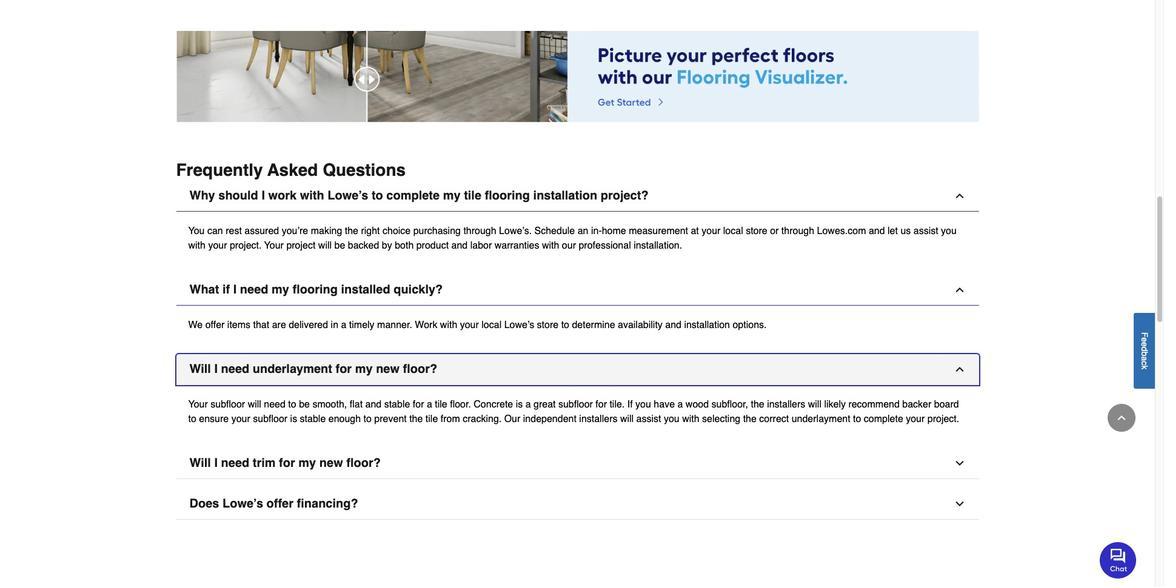 Task type: vqa. For each thing, say whether or not it's contained in the screenshot.
chevron up image to the top
yes



Task type: describe. For each thing, give the bounding box(es) containing it.
your right work
[[460, 319, 479, 330]]

that
[[253, 319, 269, 330]]

work
[[268, 188, 297, 202]]

you inside you can rest assured you're making the right choice purchasing through lowe's. schedule an in-home measurement at your local store or through lowes.com and let us assist you with your project. your project will be backed by both product and labor warranties with our professional installation.
[[941, 225, 957, 236]]

what if i need my flooring installed quickly? button
[[176, 275, 979, 306]]

new for will i need underlayment for my new floor?
[[376, 362, 400, 376]]

will down the "if"
[[620, 413, 634, 424]]

does lowe's offer financing?
[[190, 497, 358, 511]]

the up correct
[[751, 399, 765, 410]]

your subfloor will need to be smooth, flat and stable for a tile floor. concrete is a great subfloor for tile. if you have a wood subfloor, the installers will likely recommend backer board to ensure your subfloor is stable enough to prevent the tile from cracking. our independent installers will assist you with selecting the correct underlayment to complete your project.
[[188, 399, 960, 424]]

flat
[[350, 399, 363, 410]]

warranties
[[495, 240, 540, 251]]

your down can
[[208, 240, 227, 251]]

your right ensure
[[232, 413, 250, 424]]

project
[[287, 240, 316, 251]]

availability
[[618, 319, 663, 330]]

1 e from the top
[[1140, 337, 1150, 342]]

and left labor
[[452, 240, 468, 251]]

likely
[[825, 399, 846, 410]]

floor.
[[450, 399, 471, 410]]

at
[[691, 225, 699, 236]]

great
[[534, 399, 556, 410]]

my inside "button"
[[355, 362, 373, 376]]

a right in
[[341, 319, 347, 330]]

both
[[395, 240, 414, 251]]

will inside you can rest assured you're making the right choice purchasing through lowe's. schedule an in-home measurement at your local store or through lowes.com and let us assist you with your project. your project will be backed by both product and labor warranties with our professional installation.
[[318, 240, 332, 251]]

selecting
[[702, 413, 741, 424]]

1 horizontal spatial installers
[[767, 399, 806, 410]]

need inside 'button'
[[221, 456, 249, 470]]

our
[[504, 413, 521, 424]]

will for will i need underlayment for my new floor?
[[190, 362, 211, 376]]

i left work
[[262, 188, 265, 202]]

i inside "button"
[[214, 362, 218, 376]]

let
[[888, 225, 898, 236]]

picture your perfect floors with our flooring visualizer. get started. image
[[176, 31, 979, 122]]

you're
[[282, 225, 308, 236]]

we
[[188, 319, 203, 330]]

2 e from the top
[[1140, 342, 1150, 347]]

for inside 'button'
[[279, 456, 295, 470]]

quickly?
[[394, 282, 443, 296]]

offer inside does lowe's offer financing? button
[[267, 497, 294, 511]]

manner.
[[377, 319, 412, 330]]

timely
[[349, 319, 375, 330]]

backed
[[348, 240, 379, 251]]

smooth,
[[313, 399, 347, 410]]

floor? for will i need trim for my new floor?
[[347, 456, 381, 470]]

backer
[[903, 399, 932, 410]]

for inside "button"
[[336, 362, 352, 376]]

right
[[361, 225, 380, 236]]

my up are
[[272, 282, 289, 296]]

with inside button
[[300, 188, 324, 202]]

asked
[[267, 160, 318, 179]]

be inside your subfloor will need to be smooth, flat and stable for a tile floor. concrete is a great subfloor for tile. if you have a wood subfloor, the installers will likely recommend backer board to ensure your subfloor is stable enough to prevent the tile from cracking. our independent installers will assist you with selecting the correct underlayment to complete your project.
[[299, 399, 310, 410]]

assist inside you can rest assured you're making the right choice purchasing through lowe's. schedule an in-home measurement at your local store or through lowes.com and let us assist you with your project. your project will be backed by both product and labor warranties with our professional installation.
[[914, 225, 939, 236]]

my inside 'button'
[[299, 456, 316, 470]]

scroll to top element
[[1108, 404, 1136, 432]]

or
[[770, 225, 779, 236]]

what
[[190, 282, 219, 296]]

and inside your subfloor will need to be smooth, flat and stable for a tile floor. concrete is a great subfloor for tile. if you have a wood subfloor, the installers will likely recommend backer board to ensure your subfloor is stable enough to prevent the tile from cracking. our independent installers will assist you with selecting the correct underlayment to complete your project.
[[365, 399, 382, 410]]

frequently asked questions
[[176, 160, 406, 179]]

k
[[1140, 365, 1150, 369]]

will for will i need trim for my new floor?
[[190, 456, 211, 470]]

my up the purchasing
[[443, 188, 461, 202]]

the left correct
[[743, 413, 757, 424]]

product
[[417, 240, 449, 251]]

in
[[331, 319, 339, 330]]

1 through from the left
[[464, 225, 497, 236]]

does lowe's offer financing? button
[[176, 489, 979, 520]]

independent
[[523, 413, 577, 424]]

tile.
[[610, 399, 625, 410]]

questions
[[323, 160, 406, 179]]

i inside 'button'
[[214, 456, 218, 470]]

wood
[[686, 399, 709, 410]]

ensure
[[199, 413, 229, 424]]

chevron up image for why should i work with lowe's to complete my tile flooring installation project?
[[954, 190, 966, 202]]

1 vertical spatial flooring
[[293, 282, 338, 296]]

making
[[311, 225, 342, 236]]

assured
[[245, 225, 279, 236]]

an
[[578, 225, 589, 236]]

chevron down image for will i need trim for my new floor?
[[954, 457, 966, 469]]

can
[[207, 225, 223, 236]]

us
[[901, 225, 911, 236]]

0 horizontal spatial stable
[[300, 413, 326, 424]]

frequently
[[176, 160, 263, 179]]

d
[[1140, 347, 1150, 351]]

measurement
[[629, 225, 688, 236]]

to left prevent
[[364, 413, 372, 424]]

professional
[[579, 240, 631, 251]]

a inside f e e d b a c k button
[[1140, 356, 1150, 361]]

schedule
[[535, 225, 575, 236]]

project. inside you can rest assured you're making the right choice purchasing through lowe's. schedule an in-home measurement at your local store or through lowes.com and let us assist you with your project. your project will be backed by both product and labor warranties with our professional installation.
[[230, 240, 262, 251]]

should
[[219, 188, 258, 202]]

to left determine
[[561, 319, 570, 330]]

why
[[190, 188, 215, 202]]

the inside you can rest assured you're making the right choice purchasing through lowe's. schedule an in-home measurement at your local store or through lowes.com and let us assist you with your project. your project will be backed by both product and labor warranties with our professional installation.
[[345, 225, 358, 236]]

labor
[[471, 240, 492, 251]]

financing?
[[297, 497, 358, 511]]

you can rest assured you're making the right choice purchasing through lowe's. schedule an in-home measurement at your local store or through lowes.com and let us assist you with your project. your project will be backed by both product and labor warranties with our professional installation.
[[188, 225, 957, 251]]

installed
[[341, 282, 390, 296]]

does
[[190, 497, 219, 511]]

0 horizontal spatial store
[[537, 319, 559, 330]]

determine
[[572, 319, 615, 330]]

will i need underlayment for my new floor?
[[190, 362, 438, 376]]

a right have
[[678, 399, 683, 410]]

f e e d b a c k button
[[1134, 313, 1156, 389]]

home
[[602, 225, 626, 236]]

choice
[[383, 225, 411, 236]]

0 horizontal spatial you
[[636, 399, 651, 410]]

subfloor,
[[712, 399, 749, 410]]

c
[[1140, 361, 1150, 365]]

our
[[562, 240, 576, 251]]

have
[[654, 399, 675, 410]]

work
[[415, 319, 438, 330]]



Task type: locate. For each thing, give the bounding box(es) containing it.
chevron down image inside does lowe's offer financing? button
[[954, 498, 966, 510]]

will i need trim for my new floor? button
[[176, 448, 979, 479]]

your inside you can rest assured you're making the right choice purchasing through lowe's. schedule an in-home measurement at your local store or through lowes.com and let us assist you with your project. your project will be backed by both product and labor warranties with our professional installation.
[[264, 240, 284, 251]]

1 vertical spatial offer
[[267, 497, 294, 511]]

0 horizontal spatial your
[[188, 399, 208, 410]]

0 horizontal spatial project.
[[230, 240, 262, 251]]

offer down will i need trim for my new floor?
[[267, 497, 294, 511]]

0 vertical spatial be
[[335, 240, 345, 251]]

for right trim
[[279, 456, 295, 470]]

need inside your subfloor will need to be smooth, flat and stable for a tile floor. concrete is a great subfloor for tile. if you have a wood subfloor, the installers will likely recommend backer board to ensure your subfloor is stable enough to prevent the tile from cracking. our independent installers will assist you with selecting the correct underlayment to complete your project.
[[264, 399, 286, 410]]

1 horizontal spatial lowe's
[[328, 188, 368, 202]]

2 horizontal spatial you
[[941, 225, 957, 236]]

is
[[516, 399, 523, 410], [290, 413, 297, 424]]

0 horizontal spatial is
[[290, 413, 297, 424]]

underlayment inside "button"
[[253, 362, 332, 376]]

underlayment down likely
[[792, 413, 851, 424]]

will down making at the top left of page
[[318, 240, 332, 251]]

and
[[869, 225, 885, 236], [452, 240, 468, 251], [666, 319, 682, 330], [365, 399, 382, 410]]

1 vertical spatial installation
[[684, 319, 730, 330]]

store inside you can rest assured you're making the right choice purchasing through lowe's. schedule an in-home measurement at your local store or through lowes.com and let us assist you with your project. your project will be backed by both product and labor warranties with our professional installation.
[[746, 225, 768, 236]]

flooring up the delivered
[[293, 282, 338, 296]]

will i need trim for my new floor?
[[190, 456, 381, 470]]

you right the "if"
[[636, 399, 651, 410]]

0 vertical spatial chevron down image
[[954, 457, 966, 469]]

and left let
[[869, 225, 885, 236]]

1 horizontal spatial store
[[746, 225, 768, 236]]

chevron up image inside what if i need my flooring installed quickly? button
[[954, 284, 966, 296]]

0 vertical spatial new
[[376, 362, 400, 376]]

will down we
[[190, 362, 211, 376]]

need right if
[[240, 282, 268, 296]]

be inside you can rest assured you're making the right choice purchasing through lowe's. schedule an in-home measurement at your local store or through lowes.com and let us assist you with your project. your project will be backed by both product and labor warranties with our professional installation.
[[335, 240, 345, 251]]

installation.
[[634, 240, 683, 251]]

will up does
[[190, 456, 211, 470]]

my right trim
[[299, 456, 316, 470]]

recommend
[[849, 399, 900, 410]]

project?
[[601, 188, 649, 202]]

you down have
[[664, 413, 680, 424]]

1 horizontal spatial be
[[335, 240, 345, 251]]

you
[[941, 225, 957, 236], [636, 399, 651, 410], [664, 413, 680, 424]]

1 vertical spatial new
[[320, 456, 343, 470]]

0 horizontal spatial installers
[[579, 413, 618, 424]]

0 horizontal spatial complete
[[387, 188, 440, 202]]

will i need underlayment for my new floor? button
[[176, 354, 979, 385]]

1 horizontal spatial you
[[664, 413, 680, 424]]

options.
[[733, 319, 767, 330]]

is up will i need trim for my new floor?
[[290, 413, 297, 424]]

lowe's
[[328, 188, 368, 202], [504, 319, 535, 330], [223, 497, 263, 511]]

installation left options.
[[684, 319, 730, 330]]

1 horizontal spatial subfloor
[[253, 413, 288, 424]]

1 vertical spatial assist
[[637, 413, 661, 424]]

will up trim
[[248, 399, 261, 410]]

in-
[[591, 225, 602, 236]]

0 horizontal spatial floor?
[[347, 456, 381, 470]]

1 horizontal spatial underlayment
[[792, 413, 851, 424]]

need down will i need underlayment for my new floor?
[[264, 399, 286, 410]]

0 vertical spatial project.
[[230, 240, 262, 251]]

will left likely
[[808, 399, 822, 410]]

installers down 'tile.'
[[579, 413, 618, 424]]

my up 'flat'
[[355, 362, 373, 376]]

chevron down image for does lowe's offer financing?
[[954, 498, 966, 510]]

floor? inside will i need trim for my new floor? 'button'
[[347, 456, 381, 470]]

2 will from the top
[[190, 456, 211, 470]]

subfloor up trim
[[253, 413, 288, 424]]

0 horizontal spatial be
[[299, 399, 310, 410]]

project. inside your subfloor will need to be smooth, flat and stable for a tile floor. concrete is a great subfloor for tile. if you have a wood subfloor, the installers will likely recommend backer board to ensure your subfloor is stable enough to prevent the tile from cracking. our independent installers will assist you with selecting the correct underlayment to complete your project.
[[928, 413, 960, 424]]

offer right we
[[205, 319, 225, 330]]

prevent
[[374, 413, 407, 424]]

through right or
[[782, 225, 815, 236]]

your right at
[[702, 225, 721, 236]]

a left great
[[526, 399, 531, 410]]

floor? down enough
[[347, 456, 381, 470]]

new inside "button"
[[376, 362, 400, 376]]

store left determine
[[537, 319, 559, 330]]

1 vertical spatial your
[[188, 399, 208, 410]]

0 horizontal spatial assist
[[637, 413, 661, 424]]

0 horizontal spatial new
[[320, 456, 343, 470]]

0 vertical spatial your
[[264, 240, 284, 251]]

1 horizontal spatial new
[[376, 362, 400, 376]]

installation
[[534, 188, 598, 202], [684, 319, 730, 330]]

1 vertical spatial stable
[[300, 413, 326, 424]]

2 horizontal spatial subfloor
[[559, 399, 593, 410]]

1 horizontal spatial is
[[516, 399, 523, 410]]

tile up labor
[[464, 188, 482, 202]]

1 horizontal spatial flooring
[[485, 188, 530, 202]]

0 vertical spatial store
[[746, 225, 768, 236]]

stable up prevent
[[384, 399, 410, 410]]

chevron up image
[[954, 363, 966, 375]]

to left 'smooth,'
[[288, 399, 296, 410]]

0 vertical spatial flooring
[[485, 188, 530, 202]]

need inside "button"
[[221, 362, 249, 376]]

project. down the rest at the top left
[[230, 240, 262, 251]]

0 vertical spatial floor?
[[403, 362, 438, 376]]

chevron up image for what if i need my flooring installed quickly?
[[954, 284, 966, 296]]

for left floor.
[[413, 399, 424, 410]]

0 vertical spatial chevron up image
[[954, 190, 966, 202]]

if
[[223, 282, 230, 296]]

be left 'smooth,'
[[299, 399, 310, 410]]

i up does
[[214, 456, 218, 470]]

stable down 'smooth,'
[[300, 413, 326, 424]]

to left ensure
[[188, 413, 196, 424]]

items
[[227, 319, 251, 330]]

new up financing?
[[320, 456, 343, 470]]

delivered
[[289, 319, 328, 330]]

purchasing
[[413, 225, 461, 236]]

your
[[264, 240, 284, 251], [188, 399, 208, 410]]

0 vertical spatial installation
[[534, 188, 598, 202]]

1 vertical spatial you
[[636, 399, 651, 410]]

chevron down image inside will i need trim for my new floor? 'button'
[[954, 457, 966, 469]]

subfloor up independent
[[559, 399, 593, 410]]

1 horizontal spatial local
[[724, 225, 743, 236]]

e
[[1140, 337, 1150, 342], [1140, 342, 1150, 347]]

need down items
[[221, 362, 249, 376]]

board
[[935, 399, 959, 410]]

new for will i need trim for my new floor?
[[320, 456, 343, 470]]

f e e d b a c k
[[1140, 332, 1150, 369]]

tile up from
[[435, 399, 447, 410]]

be down making at the top left of page
[[335, 240, 345, 251]]

0 vertical spatial you
[[941, 225, 957, 236]]

to down recommend
[[854, 413, 862, 424]]

tile
[[464, 188, 482, 202], [435, 399, 447, 410], [426, 413, 438, 424]]

the
[[345, 225, 358, 236], [751, 399, 765, 410], [410, 413, 423, 424], [743, 413, 757, 424]]

1 vertical spatial will
[[190, 456, 211, 470]]

with inside your subfloor will need to be smooth, flat and stable for a tile floor. concrete is a great subfloor for tile. if you have a wood subfloor, the installers will likely recommend backer board to ensure your subfloor is stable enough to prevent the tile from cracking. our independent installers will assist you with selecting the correct underlayment to complete your project.
[[682, 413, 700, 424]]

and right 'flat'
[[365, 399, 382, 410]]

a left floor.
[[427, 399, 432, 410]]

my
[[443, 188, 461, 202], [272, 282, 289, 296], [355, 362, 373, 376], [299, 456, 316, 470]]

1 vertical spatial store
[[537, 319, 559, 330]]

1 horizontal spatial complete
[[864, 413, 904, 424]]

1 vertical spatial installers
[[579, 413, 618, 424]]

0 horizontal spatial local
[[482, 319, 502, 330]]

e up the 'd'
[[1140, 337, 1150, 342]]

i right if
[[233, 282, 237, 296]]

1 horizontal spatial your
[[264, 240, 284, 251]]

tile left from
[[426, 413, 438, 424]]

0 vertical spatial is
[[516, 399, 523, 410]]

for left 'tile.'
[[596, 399, 607, 410]]

assist inside your subfloor will need to be smooth, flat and stable for a tile floor. concrete is a great subfloor for tile. if you have a wood subfloor, the installers will likely recommend backer board to ensure your subfloor is stable enough to prevent the tile from cracking. our independent installers will assist you with selecting the correct underlayment to complete your project.
[[637, 413, 661, 424]]

0 vertical spatial local
[[724, 225, 743, 236]]

chevron down image
[[954, 457, 966, 469], [954, 498, 966, 510]]

need left trim
[[221, 456, 249, 470]]

tile inside button
[[464, 188, 482, 202]]

1 horizontal spatial offer
[[267, 497, 294, 511]]

2 horizontal spatial lowe's
[[504, 319, 535, 330]]

floor?
[[403, 362, 438, 376], [347, 456, 381, 470]]

0 vertical spatial assist
[[914, 225, 939, 236]]

1 horizontal spatial stable
[[384, 399, 410, 410]]

for up 'flat'
[[336, 362, 352, 376]]

0 vertical spatial will
[[190, 362, 211, 376]]

i
[[262, 188, 265, 202], [233, 282, 237, 296], [214, 362, 218, 376], [214, 456, 218, 470]]

to down questions
[[372, 188, 383, 202]]

are
[[272, 319, 286, 330]]

you
[[188, 225, 205, 236]]

chevron up image
[[954, 190, 966, 202], [954, 284, 966, 296], [1116, 412, 1128, 424]]

lowe's inside button
[[328, 188, 368, 202]]

lowes.com
[[817, 225, 866, 236]]

0 horizontal spatial flooring
[[293, 282, 338, 296]]

b
[[1140, 351, 1150, 356]]

rest
[[226, 225, 242, 236]]

for
[[336, 362, 352, 376], [413, 399, 424, 410], [596, 399, 607, 410], [279, 456, 295, 470]]

0 vertical spatial offer
[[205, 319, 225, 330]]

0 horizontal spatial through
[[464, 225, 497, 236]]

0 vertical spatial complete
[[387, 188, 440, 202]]

1 horizontal spatial project.
[[928, 413, 960, 424]]

1 vertical spatial chevron down image
[[954, 498, 966, 510]]

chat invite button image
[[1100, 541, 1137, 578]]

1 vertical spatial be
[[299, 399, 310, 410]]

trim
[[253, 456, 276, 470]]

1 horizontal spatial through
[[782, 225, 815, 236]]

lowe's.
[[499, 225, 532, 236]]

underlayment inside your subfloor will need to be smooth, flat and stable for a tile floor. concrete is a great subfloor for tile. if you have a wood subfloor, the installers will likely recommend backer board to ensure your subfloor is stable enough to prevent the tile from cracking. our independent installers will assist you with selecting the correct underlayment to complete your project.
[[792, 413, 851, 424]]

by
[[382, 240, 392, 251]]

assist right us
[[914, 225, 939, 236]]

your inside your subfloor will need to be smooth, flat and stable for a tile floor. concrete is a great subfloor for tile. if you have a wood subfloor, the installers will likely recommend backer board to ensure your subfloor is stable enough to prevent the tile from cracking. our independent installers will assist you with selecting the correct underlayment to complete your project.
[[188, 399, 208, 410]]

0 vertical spatial lowe's
[[328, 188, 368, 202]]

2 vertical spatial lowe's
[[223, 497, 263, 511]]

1 vertical spatial complete
[[864, 413, 904, 424]]

chevron up image inside scroll to top element
[[1116, 412, 1128, 424]]

1 vertical spatial project.
[[928, 413, 960, 424]]

floor? down work
[[403, 362, 438, 376]]

flooring
[[485, 188, 530, 202], [293, 282, 338, 296]]

is up 'our'
[[516, 399, 523, 410]]

be
[[335, 240, 345, 251], [299, 399, 310, 410]]

your down backer
[[906, 413, 925, 424]]

your up ensure
[[188, 399, 208, 410]]

correct
[[760, 413, 789, 424]]

1 chevron down image from the top
[[954, 457, 966, 469]]

installers
[[767, 399, 806, 410], [579, 413, 618, 424]]

we offer items that are delivered in a timely manner. work with your local lowe's store to determine availability and installation options.
[[188, 319, 767, 330]]

2 vertical spatial tile
[[426, 413, 438, 424]]

need inside button
[[240, 282, 268, 296]]

2 vertical spatial chevron up image
[[1116, 412, 1128, 424]]

0 horizontal spatial subfloor
[[211, 399, 245, 410]]

1 vertical spatial tile
[[435, 399, 447, 410]]

store
[[746, 225, 768, 236], [537, 319, 559, 330]]

underlayment down are
[[253, 362, 332, 376]]

complete up choice
[[387, 188, 440, 202]]

lowe's inside button
[[223, 497, 263, 511]]

1 vertical spatial floor?
[[347, 456, 381, 470]]

floor? inside will i need underlayment for my new floor? "button"
[[403, 362, 438, 376]]

through up labor
[[464, 225, 497, 236]]

concrete
[[474, 399, 513, 410]]

installation up schedule
[[534, 188, 598, 202]]

new
[[376, 362, 400, 376], [320, 456, 343, 470]]

the right prevent
[[410, 413, 423, 424]]

1 horizontal spatial floor?
[[403, 362, 438, 376]]

why should i work with lowe's to complete my tile flooring installation project?
[[190, 188, 649, 202]]

you right us
[[941, 225, 957, 236]]

0 horizontal spatial offer
[[205, 319, 225, 330]]

your down assured
[[264, 240, 284, 251]]

new inside 'button'
[[320, 456, 343, 470]]

2 vertical spatial you
[[664, 413, 680, 424]]

local inside you can rest assured you're making the right choice purchasing through lowe's. schedule an in-home measurement at your local store or through lowes.com and let us assist you with your project. your project will be backed by both product and labor warranties with our professional installation.
[[724, 225, 743, 236]]

chevron up image inside why should i work with lowe's to complete my tile flooring installation project? button
[[954, 190, 966, 202]]

a
[[341, 319, 347, 330], [1140, 356, 1150, 361], [427, 399, 432, 410], [526, 399, 531, 410], [678, 399, 683, 410]]

to inside button
[[372, 188, 383, 202]]

offer
[[205, 319, 225, 330], [267, 497, 294, 511]]

floor? for will i need underlayment for my new floor?
[[403, 362, 438, 376]]

installers up correct
[[767, 399, 806, 410]]

1 vertical spatial lowe's
[[504, 319, 535, 330]]

a up 'k'
[[1140, 356, 1150, 361]]

subfloor up ensure
[[211, 399, 245, 410]]

1 vertical spatial is
[[290, 413, 297, 424]]

project. down the board
[[928, 413, 960, 424]]

assist down have
[[637, 413, 661, 424]]

1 vertical spatial chevron up image
[[954, 284, 966, 296]]

1 vertical spatial local
[[482, 319, 502, 330]]

0 horizontal spatial lowe's
[[223, 497, 263, 511]]

1 horizontal spatial assist
[[914, 225, 939, 236]]

0 vertical spatial stable
[[384, 399, 410, 410]]

will inside "button"
[[190, 362, 211, 376]]

1 vertical spatial underlayment
[[792, 413, 851, 424]]

flooring up lowe's. at the top left of page
[[485, 188, 530, 202]]

1 will from the top
[[190, 362, 211, 376]]

stable
[[384, 399, 410, 410], [300, 413, 326, 424]]

will
[[190, 362, 211, 376], [190, 456, 211, 470]]

assist
[[914, 225, 939, 236], [637, 413, 661, 424]]

need
[[240, 282, 268, 296], [221, 362, 249, 376], [264, 399, 286, 410], [221, 456, 249, 470]]

complete
[[387, 188, 440, 202], [864, 413, 904, 424]]

e up b
[[1140, 342, 1150, 347]]

0 vertical spatial tile
[[464, 188, 482, 202]]

0 horizontal spatial underlayment
[[253, 362, 332, 376]]

i up ensure
[[214, 362, 218, 376]]

2 through from the left
[[782, 225, 815, 236]]

f
[[1140, 332, 1150, 337]]

if
[[628, 399, 633, 410]]

will inside 'button'
[[190, 456, 211, 470]]

complete inside button
[[387, 188, 440, 202]]

why should i work with lowe's to complete my tile flooring installation project? button
[[176, 181, 979, 211]]

0 vertical spatial installers
[[767, 399, 806, 410]]

1 horizontal spatial installation
[[684, 319, 730, 330]]

complete down recommend
[[864, 413, 904, 424]]

0 vertical spatial underlayment
[[253, 362, 332, 376]]

and right availability on the right of the page
[[666, 319, 682, 330]]

from
[[441, 413, 460, 424]]

underlayment
[[253, 362, 332, 376], [792, 413, 851, 424]]

store left or
[[746, 225, 768, 236]]

enough
[[329, 413, 361, 424]]

cracking.
[[463, 413, 502, 424]]

new down manner.
[[376, 362, 400, 376]]

the up "backed"
[[345, 225, 358, 236]]

installation inside button
[[534, 188, 598, 202]]

what if i need my flooring installed quickly?
[[190, 282, 443, 296]]

0 horizontal spatial installation
[[534, 188, 598, 202]]

complete inside your subfloor will need to be smooth, flat and stable for a tile floor. concrete is a great subfloor for tile. if you have a wood subfloor, the installers will likely recommend backer board to ensure your subfloor is stable enough to prevent the tile from cracking. our independent installers will assist you with selecting the correct underlayment to complete your project.
[[864, 413, 904, 424]]

2 chevron down image from the top
[[954, 498, 966, 510]]

local
[[724, 225, 743, 236], [482, 319, 502, 330]]



